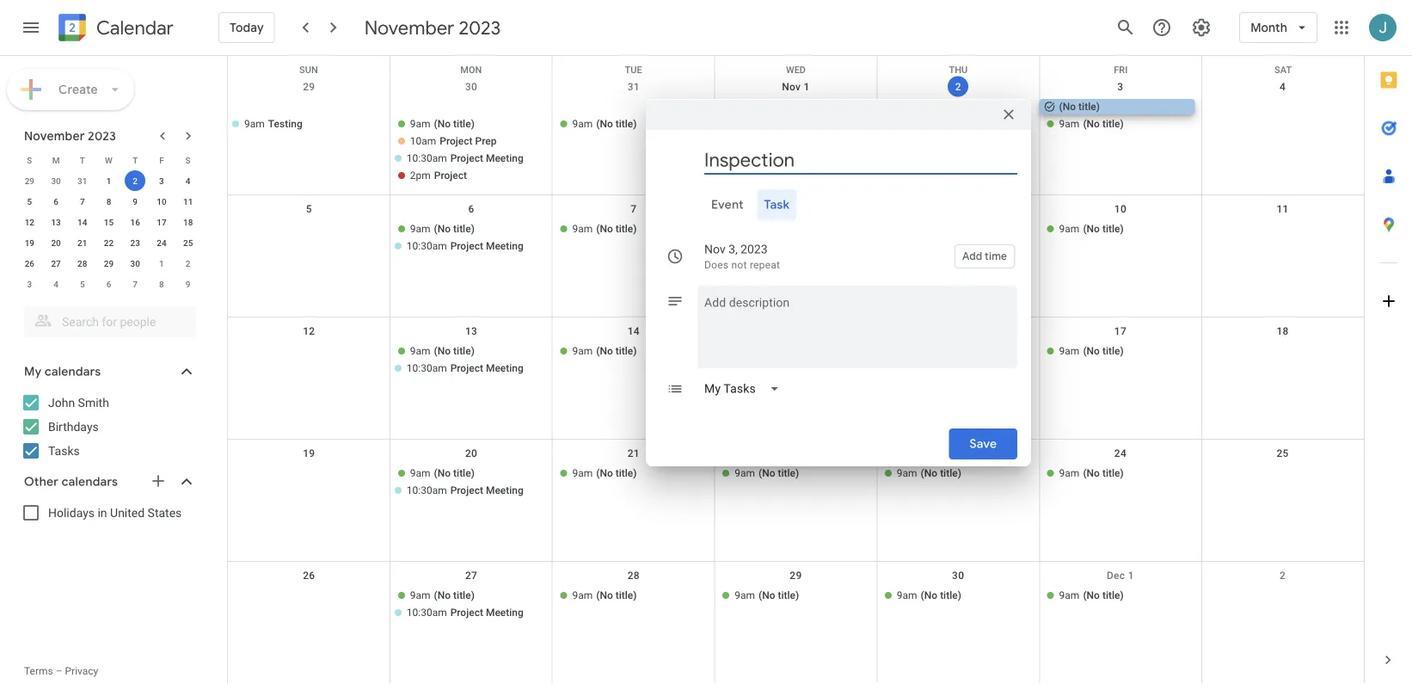 Task type: locate. For each thing, give the bounding box(es) containing it.
0 horizontal spatial 9
[[133, 196, 138, 207]]

5 for sun
[[306, 203, 312, 215]]

0 horizontal spatial 18
[[183, 217, 193, 227]]

1 horizontal spatial 14
[[628, 325, 640, 337]]

1 horizontal spatial november
[[365, 15, 455, 40]]

26 inside 'element'
[[25, 258, 34, 268]]

10
[[157, 196, 167, 207], [1115, 203, 1127, 215]]

7 inside december 7 element
[[133, 279, 138, 289]]

27
[[51, 258, 61, 268], [465, 570, 478, 582]]

27 inside row group
[[51, 258, 61, 268]]

sun
[[300, 65, 318, 75]]

calendars for my calendars
[[45, 364, 101, 379]]

(no title)
[[1060, 101, 1100, 113], [759, 223, 800, 235]]

1 vertical spatial 2023
[[88, 128, 116, 144]]

1 10:30am from the top
[[407, 152, 447, 164]]

1 horizontal spatial 4
[[186, 176, 191, 186]]

4 inside 'element'
[[54, 279, 58, 289]]

row containing s
[[16, 150, 201, 170]]

0 vertical spatial 28
[[78, 258, 87, 268]]

3 up 10 element
[[159, 176, 164, 186]]

project for 13
[[451, 362, 483, 374]]

11 for sun
[[1277, 203, 1290, 215]]

25 element
[[178, 232, 198, 253]]

7
[[80, 196, 85, 207], [631, 203, 637, 215], [133, 279, 138, 289]]

4
[[1280, 81, 1287, 93], [186, 176, 191, 186], [54, 279, 58, 289]]

31 for 1
[[78, 176, 87, 186]]

1 vertical spatial november
[[24, 128, 85, 144]]

10 inside 10 element
[[157, 196, 167, 207]]

7 for november 2023
[[80, 196, 85, 207]]

1 horizontal spatial 7
[[133, 279, 138, 289]]

5 meeting from the top
[[486, 607, 524, 619]]

7 for sun
[[631, 203, 637, 215]]

1 vertical spatial calendars
[[62, 474, 118, 490]]

28 for 1
[[78, 258, 87, 268]]

2 s from the left
[[186, 155, 191, 165]]

2 10:30am from the top
[[407, 240, 447, 252]]

1 vertical spatial nov
[[705, 242, 726, 256]]

0 vertical spatial 31
[[628, 81, 640, 93]]

my calendars
[[24, 364, 101, 379]]

row containing 3
[[16, 274, 201, 294]]

28 inside grid
[[628, 570, 640, 582]]

nov inside row
[[782, 81, 801, 93]]

4 down 27 element
[[54, 279, 58, 289]]

19
[[25, 237, 34, 248], [303, 447, 315, 459]]

4 up 11 element on the left of the page
[[186, 176, 191, 186]]

31 down the tue
[[628, 81, 640, 93]]

12 inside row group
[[25, 217, 34, 227]]

meeting for 20
[[486, 484, 524, 496]]

2 inside december 2 element
[[186, 258, 191, 268]]

28 inside "element"
[[78, 258, 87, 268]]

project for 6
[[451, 240, 483, 252]]

4 for 1
[[186, 176, 191, 186]]

1 horizontal spatial 17
[[1115, 325, 1127, 337]]

(no title) button down the task button
[[719, 221, 871, 237]]

13
[[51, 217, 61, 227], [465, 325, 478, 337]]

john
[[48, 395, 75, 410]]

3 down 26 'element'
[[27, 279, 32, 289]]

28 element
[[72, 253, 93, 274]]

2 vertical spatial 3
[[27, 279, 32, 289]]

0 vertical spatial 23
[[130, 237, 140, 248]]

wed
[[786, 65, 806, 75]]

calendars for other calendars
[[62, 474, 118, 490]]

0 vertical spatial 18
[[183, 217, 193, 227]]

1 horizontal spatial 10
[[1115, 203, 1127, 215]]

does
[[705, 259, 729, 271]]

2 horizontal spatial 8
[[793, 203, 799, 215]]

1 vertical spatial 3
[[159, 176, 164, 186]]

mon
[[461, 65, 482, 75]]

27 inside grid
[[465, 570, 478, 582]]

11 inside row group
[[183, 196, 193, 207]]

sat
[[1275, 65, 1292, 75]]

december 2 element
[[178, 253, 198, 274]]

27 element
[[46, 253, 66, 274]]

add other calendars image
[[150, 472, 167, 490]]

10am
[[410, 135, 437, 147]]

0 horizontal spatial 12
[[25, 217, 34, 227]]

6 down '10am project prep' in the top of the page
[[469, 203, 475, 215]]

1 horizontal spatial 12
[[303, 325, 315, 337]]

november 2023
[[365, 15, 501, 40], [24, 128, 116, 144]]

2 horizontal spatial 2023
[[741, 242, 768, 256]]

6 down 29 element
[[106, 279, 111, 289]]

4 down "sat"
[[1280, 81, 1287, 93]]

25 inside row group
[[183, 237, 193, 248]]

(no title) button
[[1040, 99, 1195, 114], [719, 221, 871, 237]]

1 horizontal spatial 11
[[1277, 203, 1290, 215]]

0 horizontal spatial 10
[[157, 196, 167, 207]]

3 for nov 1
[[1118, 81, 1124, 93]]

1 vertical spatial 27
[[465, 570, 478, 582]]

9am
[[244, 118, 265, 130], [410, 118, 431, 130], [573, 118, 593, 130], [735, 118, 755, 130], [897, 118, 918, 130], [1060, 118, 1080, 130], [410, 223, 431, 235], [573, 223, 593, 235], [1060, 223, 1080, 235], [410, 345, 431, 357], [573, 345, 593, 357], [1060, 345, 1080, 357], [410, 467, 431, 479], [573, 467, 593, 479], [735, 467, 755, 479], [897, 467, 918, 479], [1060, 467, 1080, 479], [410, 589, 431, 601], [573, 589, 593, 601], [735, 589, 755, 601], [897, 589, 918, 601], [1060, 589, 1080, 601]]

0 horizontal spatial 19
[[25, 237, 34, 248]]

t up 2 cell
[[133, 155, 138, 165]]

s up october 29 element
[[27, 155, 32, 165]]

november 2023 up m
[[24, 128, 116, 144]]

2 meeting from the top
[[486, 240, 524, 252]]

4 for nov 1
[[1280, 81, 1287, 93]]

0 horizontal spatial 4
[[54, 279, 58, 289]]

8 for sun
[[793, 203, 799, 215]]

october 29 element
[[19, 170, 40, 191]]

8 down "december 1" element on the top of page
[[159, 279, 164, 289]]

14 element
[[72, 212, 93, 232]]

22
[[104, 237, 114, 248]]

nov up does
[[705, 242, 726, 256]]

10:30am inside row
[[407, 152, 447, 164]]

terms
[[24, 665, 53, 677]]

1 horizontal spatial 9
[[186, 279, 191, 289]]

None search field
[[0, 299, 213, 337]]

8
[[106, 196, 111, 207], [793, 203, 799, 215], [159, 279, 164, 289]]

10:30am for 20
[[407, 484, 447, 496]]

1 right the dec
[[1129, 570, 1135, 582]]

6 down the october 30 element
[[54, 196, 58, 207]]

20
[[51, 237, 61, 248], [465, 447, 478, 459]]

october 30 element
[[46, 170, 66, 191]]

december 3 element
[[19, 274, 40, 294]]

24 element
[[151, 232, 172, 253]]

4 10:30am from the top
[[407, 484, 447, 496]]

27 for dec 1
[[465, 570, 478, 582]]

2023 inside nov 3, 2023 does not repeat
[[741, 242, 768, 256]]

10 inside grid
[[1115, 203, 1127, 215]]

26 element
[[19, 253, 40, 274]]

1 down wed
[[804, 81, 810, 93]]

0 horizontal spatial 13
[[51, 217, 61, 227]]

month button
[[1240, 7, 1318, 48]]

2 horizontal spatial 7
[[631, 203, 637, 215]]

0 horizontal spatial 6
[[54, 196, 58, 207]]

None field
[[698, 373, 794, 404]]

0 vertical spatial 26
[[25, 258, 34, 268]]

17
[[157, 217, 167, 227], [1115, 325, 1127, 337]]

23
[[130, 237, 140, 248], [953, 447, 965, 459]]

9am (no title) inside cell
[[1060, 118, 1124, 130]]

0 horizontal spatial tab list
[[660, 189, 1018, 220]]

0 vertical spatial calendars
[[45, 364, 101, 379]]

10:30am project meeting for 13
[[407, 362, 524, 374]]

31 inside grid
[[628, 81, 640, 93]]

–
[[56, 665, 62, 677]]

(no title) button inside cell
[[1040, 99, 1195, 114]]

12
[[25, 217, 34, 227], [303, 325, 315, 337]]

meeting for 6
[[486, 240, 524, 252]]

3,
[[729, 242, 738, 256]]

title)
[[1079, 101, 1100, 113], [454, 118, 475, 130], [616, 118, 637, 130], [778, 118, 800, 130], [941, 118, 962, 130], [1103, 118, 1124, 130], [454, 223, 475, 235], [616, 223, 637, 235], [778, 223, 800, 235], [1103, 223, 1124, 235], [454, 345, 475, 357], [616, 345, 637, 357], [1103, 345, 1124, 357], [454, 467, 475, 479], [616, 467, 637, 479], [778, 467, 800, 479], [941, 467, 962, 479], [1103, 467, 1124, 479], [454, 589, 475, 601], [616, 589, 637, 601], [778, 589, 800, 601], [941, 589, 962, 601], [1103, 589, 1124, 601]]

2023 up 'repeat'
[[741, 242, 768, 256]]

0 vertical spatial 19
[[25, 237, 34, 248]]

f
[[159, 155, 164, 165]]

5 10:30am from the top
[[407, 607, 447, 619]]

1 horizontal spatial (no title)
[[1060, 101, 1100, 113]]

10:30am project meeting for 6
[[407, 240, 524, 252]]

31
[[628, 81, 640, 93], [78, 176, 87, 186]]

3
[[1118, 81, 1124, 93], [159, 176, 164, 186], [27, 279, 32, 289]]

december 4 element
[[46, 274, 66, 294]]

0 vertical spatial (no title) button
[[1040, 99, 1195, 114]]

2 horizontal spatial 3
[[1118, 81, 1124, 93]]

21
[[78, 237, 87, 248], [628, 447, 640, 459]]

cell
[[390, 99, 553, 185], [1040, 99, 1202, 185], [1202, 99, 1365, 185], [228, 221, 390, 256], [390, 221, 553, 256], [228, 343, 390, 378], [390, 343, 553, 378], [1202, 343, 1365, 378], [228, 466, 390, 500], [390, 466, 553, 500], [1202, 466, 1365, 500], [228, 588, 390, 622], [390, 588, 553, 622], [1202, 588, 1365, 622]]

john smith
[[48, 395, 109, 410]]

2 horizontal spatial 4
[[1280, 81, 1287, 93]]

0 vertical spatial 14
[[78, 217, 87, 227]]

0 vertical spatial 25
[[183, 237, 193, 248]]

0 horizontal spatial 11
[[183, 196, 193, 207]]

6 inside grid
[[469, 203, 475, 215]]

december 5 element
[[72, 274, 93, 294]]

21 element
[[72, 232, 93, 253]]

other
[[24, 474, 59, 490]]

project
[[440, 135, 473, 147], [451, 152, 483, 164], [434, 170, 467, 182], [451, 240, 483, 252], [451, 362, 483, 374], [451, 484, 483, 496], [451, 607, 483, 619]]

0 vertical spatial nov
[[782, 81, 801, 93]]

1 vertical spatial 20
[[465, 447, 478, 459]]

s right f
[[186, 155, 191, 165]]

holidays in united states
[[48, 506, 182, 520]]

6 inside row
[[106, 279, 111, 289]]

november
[[365, 15, 455, 40], [24, 128, 85, 144]]

1 down w
[[106, 176, 111, 186]]

5 10:30am project meeting from the top
[[407, 607, 524, 619]]

25
[[183, 237, 193, 248], [1277, 447, 1290, 459]]

3 10:30am project meeting from the top
[[407, 362, 524, 374]]

0 vertical spatial 13
[[51, 217, 61, 227]]

task
[[765, 197, 790, 213]]

31 for nov 1
[[628, 81, 640, 93]]

1 vertical spatial (no title)
[[759, 223, 800, 235]]

2023 up w
[[88, 128, 116, 144]]

1 horizontal spatial 26
[[303, 570, 315, 582]]

testing
[[268, 118, 303, 130]]

1 vertical spatial 25
[[1277, 447, 1290, 459]]

25 inside grid
[[1277, 447, 1290, 459]]

nov down wed
[[782, 81, 801, 93]]

1 horizontal spatial 6
[[106, 279, 111, 289]]

0 horizontal spatial 25
[[183, 237, 193, 248]]

0 horizontal spatial 14
[[78, 217, 87, 227]]

2, today element
[[125, 170, 146, 191]]

8 for november 2023
[[106, 196, 111, 207]]

1 horizontal spatial 23
[[953, 447, 965, 459]]

november 2023 up the mon
[[365, 15, 501, 40]]

5
[[27, 196, 32, 207], [306, 203, 312, 215], [80, 279, 85, 289]]

9am (no title)
[[410, 118, 475, 130], [573, 118, 637, 130], [735, 118, 800, 130], [897, 118, 962, 130], [1060, 118, 1124, 130], [410, 223, 475, 235], [573, 223, 637, 235], [1060, 223, 1124, 235], [410, 345, 475, 357], [573, 345, 637, 357], [1060, 345, 1124, 357], [410, 467, 475, 479], [573, 467, 637, 479], [735, 467, 800, 479], [897, 467, 962, 479], [1060, 467, 1124, 479], [410, 589, 475, 601], [573, 589, 637, 601], [735, 589, 800, 601], [897, 589, 962, 601], [1060, 589, 1124, 601]]

10 for november 2023
[[157, 196, 167, 207]]

today button
[[219, 7, 275, 48]]

t up october 31 element
[[80, 155, 85, 165]]

0 horizontal spatial 31
[[78, 176, 87, 186]]

1 horizontal spatial 19
[[303, 447, 315, 459]]

today
[[230, 20, 264, 35]]

6 for november 2023
[[54, 196, 58, 207]]

26 for 1
[[25, 258, 34, 268]]

18 inside row group
[[183, 217, 193, 227]]

1 horizontal spatial nov
[[782, 81, 801, 93]]

terms – privacy
[[24, 665, 98, 677]]

nov inside nov 3, 2023 does not repeat
[[705, 242, 726, 256]]

24 inside grid
[[1115, 447, 1127, 459]]

calendars up in
[[62, 474, 118, 490]]

2 vertical spatial 2023
[[741, 242, 768, 256]]

14 inside row group
[[78, 217, 87, 227]]

1 vertical spatial 4
[[186, 176, 191, 186]]

1 horizontal spatial t
[[133, 155, 138, 165]]

meeting for 13
[[486, 362, 524, 374]]

s
[[27, 155, 32, 165], [186, 155, 191, 165]]

december 9 element
[[178, 274, 198, 294]]

in
[[98, 506, 107, 520]]

row containing 2
[[228, 73, 1365, 195]]

1 horizontal spatial 31
[[628, 81, 640, 93]]

9
[[133, 196, 138, 207], [186, 279, 191, 289]]

8 up 15 element
[[106, 196, 111, 207]]

3 10:30am from the top
[[407, 362, 447, 374]]

tasks
[[48, 444, 80, 458]]

3 down fri
[[1118, 81, 1124, 93]]

0 horizontal spatial s
[[27, 155, 32, 165]]

4 10:30am project meeting from the top
[[407, 484, 524, 496]]

(no
[[1060, 101, 1077, 113], [434, 118, 451, 130], [596, 118, 613, 130], [759, 118, 776, 130], [921, 118, 938, 130], [1084, 118, 1100, 130], [434, 223, 451, 235], [596, 223, 613, 235], [759, 223, 776, 235], [1084, 223, 1100, 235], [434, 345, 451, 357], [596, 345, 613, 357], [1084, 345, 1100, 357], [434, 467, 451, 479], [596, 467, 613, 479], [759, 467, 776, 479], [921, 467, 938, 479], [1084, 467, 1100, 479], [434, 589, 451, 601], [596, 589, 613, 601], [759, 589, 776, 601], [921, 589, 938, 601], [1084, 589, 1100, 601]]

2 vertical spatial 4
[[54, 279, 58, 289]]

1 vertical spatial 21
[[628, 447, 640, 459]]

birthdays
[[48, 419, 99, 434]]

8 right task
[[793, 203, 799, 215]]

5 for november 2023
[[27, 196, 32, 207]]

0 horizontal spatial 3
[[27, 279, 32, 289]]

20 inside row group
[[51, 237, 61, 248]]

9 down "2, today" element
[[133, 196, 138, 207]]

30 element
[[125, 253, 146, 274]]

1 vertical spatial 26
[[303, 570, 315, 582]]

1 horizontal spatial november 2023
[[365, 15, 501, 40]]

time
[[985, 250, 1008, 263]]

11
[[183, 196, 193, 207], [1277, 203, 1290, 215]]

november 2023 grid
[[16, 150, 201, 294]]

0 horizontal spatial (no title) button
[[719, 221, 871, 237]]

t
[[80, 155, 85, 165], [133, 155, 138, 165]]

22 element
[[99, 232, 119, 253]]

row group
[[16, 170, 201, 294]]

1 horizontal spatial 24
[[1115, 447, 1127, 459]]

other calendars
[[24, 474, 118, 490]]

0 vertical spatial 12
[[25, 217, 34, 227]]

6
[[54, 196, 58, 207], [469, 203, 475, 215], [106, 279, 111, 289]]

0 horizontal spatial 27
[[51, 258, 61, 268]]

4 meeting from the top
[[486, 484, 524, 496]]

9 inside december 9 element
[[186, 279, 191, 289]]

10:30am project meeting
[[407, 152, 524, 164], [407, 240, 524, 252], [407, 362, 524, 374], [407, 484, 524, 496], [407, 607, 524, 619]]

1 vertical spatial 9
[[186, 279, 191, 289]]

row
[[228, 56, 1365, 75], [228, 73, 1365, 195], [16, 150, 201, 170], [16, 170, 201, 191], [16, 191, 201, 212], [228, 195, 1365, 318], [16, 212, 201, 232], [16, 232, 201, 253], [16, 253, 201, 274], [16, 274, 201, 294], [228, 318, 1365, 440], [228, 440, 1365, 562], [228, 562, 1365, 684]]

9 down december 2 element
[[186, 279, 191, 289]]

0 vertical spatial 21
[[78, 237, 87, 248]]

meeting
[[486, 152, 524, 164], [486, 240, 524, 252], [486, 362, 524, 374], [486, 484, 524, 496], [486, 607, 524, 619]]

smith
[[78, 395, 109, 410]]

1
[[804, 81, 810, 93], [106, 176, 111, 186], [159, 258, 164, 268], [1129, 570, 1135, 582]]

3 meeting from the top
[[486, 362, 524, 374]]

18
[[183, 217, 193, 227], [1277, 325, 1290, 337]]

0 horizontal spatial 24
[[157, 237, 167, 248]]

2 10:30am project meeting from the top
[[407, 240, 524, 252]]

5 inside row
[[80, 279, 85, 289]]

31 inside row group
[[78, 176, 87, 186]]

26
[[25, 258, 34, 268], [303, 570, 315, 582]]

1 horizontal spatial 3
[[159, 176, 164, 186]]

december 1 element
[[151, 253, 172, 274]]

0 vertical spatial 24
[[157, 237, 167, 248]]

(no title) inside cell
[[1060, 101, 1100, 113]]

28
[[78, 258, 87, 268], [628, 570, 640, 582]]

1 horizontal spatial 25
[[1277, 447, 1290, 459]]

12 element
[[19, 212, 40, 232]]

0 vertical spatial 9
[[133, 196, 138, 207]]

14
[[78, 217, 87, 227], [628, 325, 640, 337]]

1 horizontal spatial s
[[186, 155, 191, 165]]

1 vertical spatial 24
[[1115, 447, 1127, 459]]

1 horizontal spatial 27
[[465, 570, 478, 582]]

0 vertical spatial 4
[[1280, 81, 1287, 93]]

grid
[[227, 56, 1365, 684]]

calendars up john smith
[[45, 364, 101, 379]]

0 vertical spatial 3
[[1118, 81, 1124, 93]]

0 horizontal spatial 5
[[27, 196, 32, 207]]

0 vertical spatial 20
[[51, 237, 61, 248]]

31 right the october 30 element
[[78, 176, 87, 186]]

2023 up the mon
[[459, 15, 501, 40]]

1 horizontal spatial 28
[[628, 570, 640, 582]]

project for 27
[[451, 607, 483, 619]]

17 inside "element"
[[157, 217, 167, 227]]

2 horizontal spatial 5
[[306, 203, 312, 215]]

0 horizontal spatial 7
[[80, 196, 85, 207]]

1 vertical spatial 13
[[465, 325, 478, 337]]

0 horizontal spatial 28
[[78, 258, 87, 268]]

(no title) button down fri
[[1040, 99, 1195, 114]]

main drawer image
[[21, 17, 41, 38]]

dec
[[1107, 570, 1126, 582]]

2
[[956, 80, 962, 93], [133, 176, 138, 186], [186, 258, 191, 268], [1280, 570, 1287, 582]]

1 vertical spatial 19
[[303, 447, 315, 459]]

1 vertical spatial 12
[[303, 325, 315, 337]]

0 vertical spatial 2023
[[459, 15, 501, 40]]

0 vertical spatial november 2023
[[365, 15, 501, 40]]

row containing 29
[[16, 170, 201, 191]]

grid containing 2
[[227, 56, 1365, 684]]

26 for dec 1
[[303, 570, 315, 582]]

tab list
[[1366, 56, 1413, 636], [660, 189, 1018, 220]]

10:30am
[[407, 152, 447, 164], [407, 240, 447, 252], [407, 362, 447, 374], [407, 484, 447, 496], [407, 607, 447, 619]]

1 vertical spatial 17
[[1115, 325, 1127, 337]]

1 vertical spatial 31
[[78, 176, 87, 186]]

2023
[[459, 15, 501, 40], [88, 128, 116, 144], [741, 242, 768, 256]]

0 horizontal spatial 8
[[106, 196, 111, 207]]

0 horizontal spatial november
[[24, 128, 85, 144]]

24
[[157, 237, 167, 248], [1115, 447, 1127, 459]]

privacy
[[65, 665, 98, 677]]

calendars
[[45, 364, 101, 379], [62, 474, 118, 490]]

8 inside december 8 element
[[159, 279, 164, 289]]

1 vertical spatial (no title) button
[[719, 221, 871, 237]]



Task type: vqa. For each thing, say whether or not it's contained in the screenshot.


Task type: describe. For each thing, give the bounding box(es) containing it.
18 inside grid
[[1277, 325, 1290, 337]]

12 inside grid
[[303, 325, 315, 337]]

not
[[732, 259, 747, 271]]

27 for 1
[[51, 258, 61, 268]]

14 inside grid
[[628, 325, 640, 337]]

nov for 3,
[[705, 242, 726, 256]]

1 s from the left
[[27, 155, 32, 165]]

10am project prep
[[410, 135, 497, 147]]

dec 1
[[1107, 570, 1135, 582]]

18 element
[[178, 212, 198, 232]]

3 for 1
[[159, 176, 164, 186]]

thu
[[950, 65, 968, 75]]

20 element
[[46, 232, 66, 253]]

19 inside 19 element
[[25, 237, 34, 248]]

10:30am for 27
[[407, 607, 447, 619]]

my
[[24, 364, 42, 379]]

23 inside row group
[[130, 237, 140, 248]]

terms link
[[24, 665, 53, 677]]

october 31 element
[[72, 170, 93, 191]]

10:30am project meeting for 20
[[407, 484, 524, 496]]

2 t from the left
[[133, 155, 138, 165]]

row containing sun
[[228, 56, 1365, 75]]

10:30am for 13
[[407, 362, 447, 374]]

calendar
[[96, 16, 174, 40]]

23 element
[[125, 232, 146, 253]]

states
[[148, 506, 182, 520]]

19 element
[[19, 232, 40, 253]]

1 t from the left
[[80, 155, 85, 165]]

event
[[712, 197, 744, 213]]

9am inside cell
[[1060, 118, 1080, 130]]

united
[[110, 506, 145, 520]]

1 vertical spatial november 2023
[[24, 128, 116, 144]]

Add description text field
[[698, 293, 1018, 355]]

29 element
[[99, 253, 119, 274]]

december 8 element
[[151, 274, 172, 294]]

9am testing
[[244, 118, 303, 130]]

24 inside row group
[[157, 237, 167, 248]]

1 down 24 element
[[159, 258, 164, 268]]

11 for november 2023
[[183, 196, 193, 207]]

december 7 element
[[125, 274, 146, 294]]

calendar heading
[[93, 16, 174, 40]]

10:30am project meeting for 27
[[407, 607, 524, 619]]

2pm
[[410, 170, 431, 182]]

event button
[[705, 189, 751, 220]]

cell containing (no title)
[[1040, 99, 1202, 185]]

month
[[1251, 20, 1288, 35]]

settings menu image
[[1192, 17, 1213, 38]]

13 inside november 2023 grid
[[51, 217, 61, 227]]

10 element
[[151, 191, 172, 212]]

create
[[59, 82, 98, 97]]

m
[[52, 155, 60, 165]]

1 horizontal spatial 20
[[465, 447, 478, 459]]

16
[[130, 217, 140, 227]]

15
[[104, 217, 114, 227]]

2 cell
[[122, 170, 148, 191]]

19 inside grid
[[303, 447, 315, 459]]

nov 1
[[782, 81, 810, 93]]

1 horizontal spatial tab list
[[1366, 56, 1413, 636]]

other calendars button
[[3, 468, 213, 496]]

prep
[[475, 135, 497, 147]]

1 meeting from the top
[[486, 152, 524, 164]]

december 6 element
[[99, 274, 119, 294]]

w
[[105, 155, 113, 165]]

nov 3, 2023 does not repeat
[[705, 242, 781, 271]]

project for 30
[[440, 135, 473, 147]]

my calendars button
[[3, 358, 213, 385]]

10:30am for 6
[[407, 240, 447, 252]]

0 vertical spatial november
[[365, 15, 455, 40]]

my calendars list
[[3, 389, 213, 465]]

holidays
[[48, 506, 95, 520]]

21 inside row group
[[78, 237, 87, 248]]

28 for dec 1
[[628, 570, 640, 582]]

21 inside grid
[[628, 447, 640, 459]]

2 inside "2, today" element
[[133, 176, 138, 186]]

17 element
[[151, 212, 172, 232]]

13 element
[[46, 212, 66, 232]]

1 10:30am project meeting from the top
[[407, 152, 524, 164]]

task button
[[758, 189, 797, 220]]

0 horizontal spatial (no title)
[[759, 223, 800, 235]]

nov for 1
[[782, 81, 801, 93]]

17 inside grid
[[1115, 325, 1127, 337]]

10 for sun
[[1115, 203, 1127, 215]]

repeat
[[750, 259, 781, 271]]

add time button
[[955, 244, 1015, 268]]

meeting for 27
[[486, 607, 524, 619]]

calendar element
[[55, 10, 174, 48]]

6 for sun
[[469, 203, 475, 215]]

Add title and time text field
[[705, 147, 1018, 173]]

add
[[963, 250, 983, 263]]

create button
[[7, 69, 134, 110]]

tue
[[625, 65, 642, 75]]

tab list containing event
[[660, 189, 1018, 220]]

fri
[[1114, 65, 1128, 75]]

16 element
[[125, 212, 146, 232]]

15 element
[[99, 212, 119, 232]]

row group containing 29
[[16, 170, 201, 294]]

2pm project
[[410, 170, 467, 182]]

add time
[[963, 250, 1008, 263]]

1 vertical spatial 23
[[953, 447, 965, 459]]

project for 20
[[451, 484, 483, 496]]

Search for people text field
[[34, 306, 186, 337]]

11 element
[[178, 191, 198, 212]]

1 horizontal spatial 13
[[465, 325, 478, 337]]

privacy link
[[65, 665, 98, 677]]



